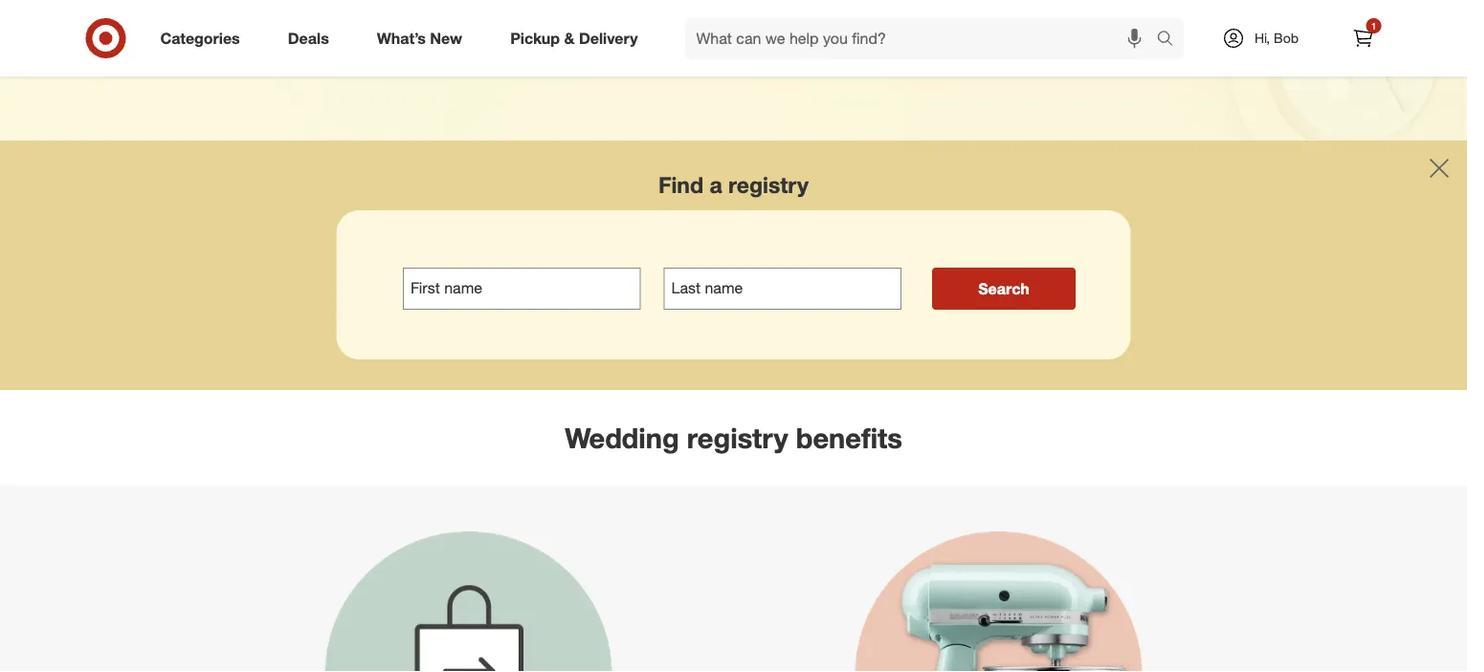 Task type: describe. For each thing, give the bounding box(es) containing it.
2 vertical spatial registry
[[687, 421, 788, 455]]

what's
[[377, 29, 426, 47]]

search button
[[1148, 17, 1194, 63]]

wedding
[[565, 421, 679, 455]]

create a registry link
[[533, 6, 935, 48]]

1
[[1371, 20, 1377, 32]]

wedding registry benefits
[[565, 421, 903, 455]]

&
[[564, 29, 575, 47]]

categories link
[[144, 17, 264, 59]]

new
[[430, 29, 462, 47]]

1 link
[[1342, 17, 1385, 59]]

deals
[[288, 29, 329, 47]]

search
[[1148, 31, 1194, 49]]

what's new link
[[361, 17, 486, 59]]

search button
[[932, 268, 1076, 310]]

find a registry
[[659, 171, 809, 198]]

a for create
[[726, 17, 735, 36]]

pickup
[[510, 29, 560, 47]]

pickup & delivery link
[[494, 17, 662, 59]]

create a registry
[[673, 17, 795, 36]]

What can we help you find? suggestions appear below search field
[[685, 17, 1162, 59]]

categories
[[160, 29, 240, 47]]

bob
[[1274, 30, 1299, 46]]

create a registry button
[[533, 6, 935, 48]]



Task type: locate. For each thing, give the bounding box(es) containing it.
a right find
[[710, 171, 722, 198]]

None text field
[[403, 268, 641, 310]]

registry
[[739, 17, 795, 36], [728, 171, 809, 198], [687, 421, 788, 455]]

1 vertical spatial registry
[[728, 171, 809, 198]]

create
[[673, 17, 722, 36]]

registry for find a registry
[[728, 171, 809, 198]]

find
[[659, 171, 704, 198]]

search
[[978, 279, 1030, 298]]

deals link
[[272, 17, 353, 59]]

benefits
[[796, 421, 903, 455]]

delivery
[[579, 29, 638, 47]]

hi,
[[1255, 30, 1270, 46]]

0 vertical spatial registry
[[739, 17, 795, 36]]

1 horizontal spatial a
[[726, 17, 735, 36]]

0 vertical spatial a
[[726, 17, 735, 36]]

registry for create a registry
[[739, 17, 795, 36]]

what's new
[[377, 29, 462, 47]]

None text field
[[664, 268, 902, 310]]

a for find
[[710, 171, 722, 198]]

a right create
[[726, 17, 735, 36]]

registry inside button
[[739, 17, 795, 36]]

a inside button
[[726, 17, 735, 36]]

1 vertical spatial a
[[710, 171, 722, 198]]

hi, bob
[[1255, 30, 1299, 46]]

pickup & delivery
[[510, 29, 638, 47]]

a
[[726, 17, 735, 36], [710, 171, 722, 198]]

0 horizontal spatial a
[[710, 171, 722, 198]]



Task type: vqa. For each thing, say whether or not it's contained in the screenshot.
Create
yes



